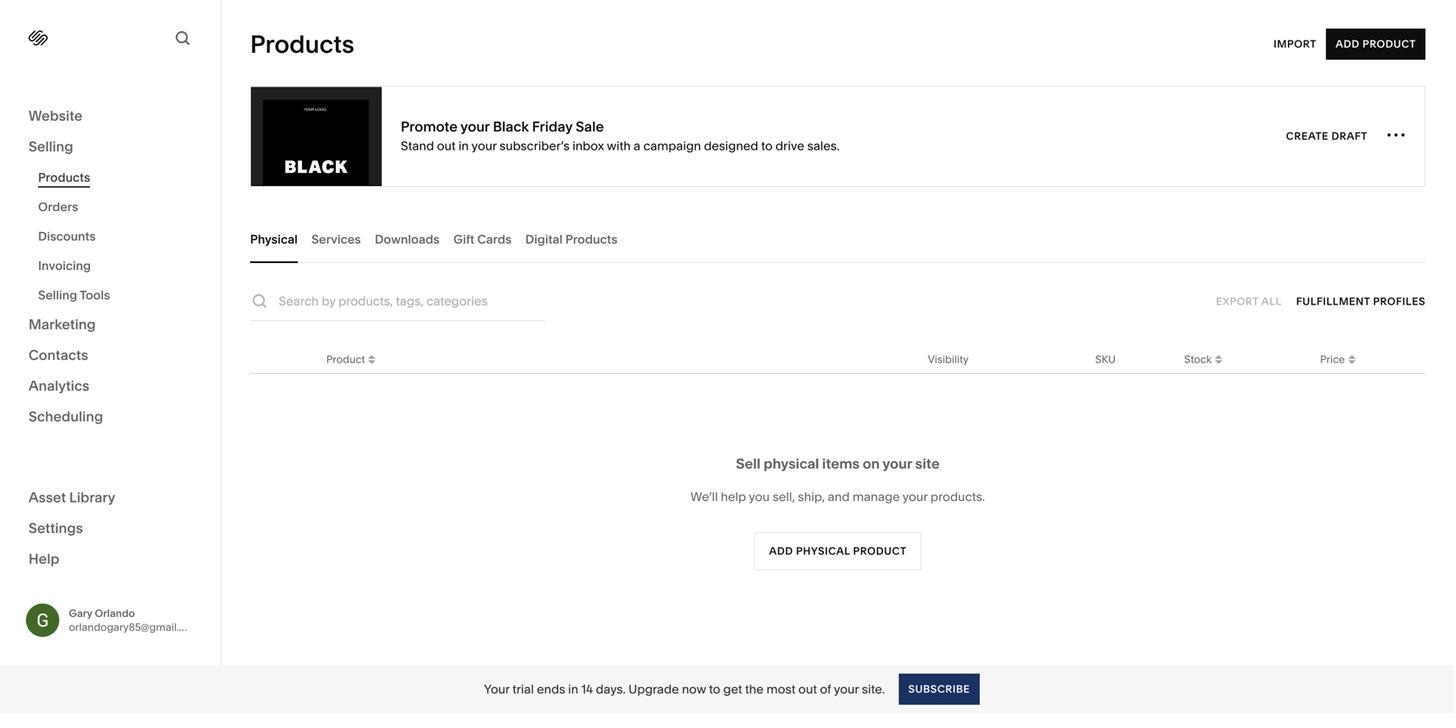 Task type: describe. For each thing, give the bounding box(es) containing it.
marketing link
[[29, 315, 192, 335]]

downloads
[[375, 232, 440, 247]]

your right of
[[834, 682, 859, 697]]

marketing
[[29, 316, 96, 333]]

fulfillment profiles
[[1297, 295, 1426, 308]]

gary
[[69, 607, 92, 620]]

import button
[[1274, 29, 1317, 60]]

fulfillment
[[1297, 295, 1371, 308]]

promote your black friday sale stand out in your subscriber's inbox with a campaign designed to drive sales.
[[401, 118, 840, 153]]

sell,
[[773, 490, 795, 504]]

subscribe button
[[899, 674, 980, 705]]

sell
[[736, 455, 761, 472]]

most
[[767, 682, 796, 697]]

export
[[1216, 295, 1259, 308]]

physical for add
[[796, 545, 850, 558]]

1 vertical spatial out
[[799, 682, 817, 697]]

trial
[[513, 682, 534, 697]]

create
[[1286, 130, 1329, 142]]

1 vertical spatial in
[[568, 682, 579, 697]]

add for add product
[[1336, 38, 1360, 50]]

add for add physical product
[[769, 545, 793, 558]]

black
[[493, 118, 529, 135]]

profiles
[[1373, 295, 1426, 308]]

website link
[[29, 106, 192, 127]]

library
[[69, 489, 115, 506]]

stand
[[401, 139, 434, 153]]

designed
[[704, 139, 759, 153]]

asset library
[[29, 489, 115, 506]]

physical
[[250, 232, 298, 247]]

visibility
[[928, 353, 969, 366]]

create draft
[[1286, 130, 1368, 142]]

with
[[607, 139, 631, 153]]

the
[[745, 682, 764, 697]]

all
[[1262, 295, 1282, 308]]

manage
[[853, 490, 900, 504]]

your down black
[[472, 139, 497, 153]]

1 vertical spatial product
[[326, 353, 365, 366]]

out inside "promote your black friday sale stand out in your subscriber's inbox with a campaign designed to drive sales."
[[437, 139, 456, 153]]

gift
[[454, 232, 475, 247]]

subscriber's
[[500, 139, 570, 153]]

settings link
[[29, 519, 192, 539]]

settings
[[29, 520, 83, 537]]

items
[[822, 455, 860, 472]]

selling tools link
[[38, 281, 202, 310]]

1 horizontal spatial products
[[250, 29, 354, 59]]

cards
[[477, 232, 512, 247]]

scheduling link
[[29, 407, 192, 428]]

of
[[820, 682, 831, 697]]

gift cards button
[[454, 216, 512, 263]]

contacts
[[29, 347, 88, 364]]

stock
[[1185, 353, 1212, 366]]

create draft button
[[1286, 121, 1368, 152]]

digital products button
[[526, 216, 618, 263]]

0 horizontal spatial to
[[709, 682, 721, 697]]

0 horizontal spatial products
[[38, 170, 90, 185]]

export all
[[1216, 295, 1282, 308]]

orders
[[38, 200, 78, 214]]

on
[[863, 455, 880, 472]]

your down site
[[903, 490, 928, 504]]

contacts link
[[29, 346, 192, 366]]

tools
[[80, 288, 110, 303]]

sales.
[[808, 139, 840, 153]]

fulfillment profiles button
[[1297, 286, 1426, 317]]

physical for sell
[[764, 455, 819, 472]]

digital
[[526, 232, 563, 247]]

your
[[484, 682, 510, 697]]

product
[[853, 545, 907, 558]]

selling for selling
[[29, 138, 73, 155]]

products.
[[931, 490, 985, 504]]

selling tools
[[38, 288, 110, 303]]

site
[[915, 455, 940, 472]]

ship,
[[798, 490, 825, 504]]



Task type: locate. For each thing, give the bounding box(es) containing it.
invoicing
[[38, 258, 91, 273]]

your trial ends in 14 days. upgrade now to get the most out of your site.
[[484, 682, 885, 697]]

invoicing link
[[38, 251, 202, 281]]

we'll
[[691, 490, 718, 504]]

orlandogary85@gmail.com
[[69, 621, 201, 634]]

0 vertical spatial products
[[250, 29, 354, 59]]

digital products
[[526, 232, 618, 247]]

2 vertical spatial products
[[566, 232, 618, 247]]

selling for selling tools
[[38, 288, 77, 303]]

1 horizontal spatial to
[[761, 139, 773, 153]]

discounts
[[38, 229, 96, 244]]

0 horizontal spatial out
[[437, 139, 456, 153]]

help
[[721, 490, 746, 504]]

1 horizontal spatial add
[[1336, 38, 1360, 50]]

your left black
[[461, 118, 490, 135]]

0 horizontal spatial add
[[769, 545, 793, 558]]

products link
[[38, 163, 202, 192]]

0 vertical spatial out
[[437, 139, 456, 153]]

in
[[459, 139, 469, 153], [568, 682, 579, 697]]

1 vertical spatial physical
[[796, 545, 850, 558]]

sell physical items on your site
[[736, 455, 940, 472]]

add inside add product button
[[1336, 38, 1360, 50]]

1 horizontal spatial out
[[799, 682, 817, 697]]

sale
[[576, 118, 604, 135]]

analytics link
[[29, 377, 192, 397]]

product
[[1363, 38, 1416, 50], [326, 353, 365, 366]]

physical button
[[250, 216, 298, 263]]

selling up marketing on the left of page
[[38, 288, 77, 303]]

you
[[749, 490, 770, 504]]

0 horizontal spatial in
[[459, 139, 469, 153]]

subscribe
[[909, 683, 970, 696]]

upgrade
[[629, 682, 679, 697]]

asset
[[29, 489, 66, 506]]

0 vertical spatial selling
[[29, 138, 73, 155]]

asset library link
[[29, 488, 192, 509]]

website
[[29, 107, 83, 124]]

help link
[[29, 550, 59, 569]]

Search by products, tags, categories field
[[279, 292, 545, 311]]

sku
[[1096, 353, 1116, 366]]

1 vertical spatial add
[[769, 545, 793, 558]]

to left drive
[[761, 139, 773, 153]]

selling
[[29, 138, 73, 155], [38, 288, 77, 303]]

1 horizontal spatial in
[[568, 682, 579, 697]]

analytics
[[29, 377, 89, 394]]

a
[[634, 139, 641, 153]]

orlando
[[95, 607, 135, 620]]

draft
[[1332, 130, 1368, 142]]

get
[[723, 682, 742, 697]]

campaign
[[644, 139, 701, 153]]

in left 14
[[568, 682, 579, 697]]

services button
[[312, 216, 361, 263]]

in inside "promote your black friday sale stand out in your subscriber's inbox with a campaign designed to drive sales."
[[459, 139, 469, 153]]

physical
[[764, 455, 819, 472], [796, 545, 850, 558]]

scheduling
[[29, 408, 103, 425]]

selling down website
[[29, 138, 73, 155]]

1 vertical spatial to
[[709, 682, 721, 697]]

inbox
[[573, 139, 604, 153]]

product inside button
[[1363, 38, 1416, 50]]

out
[[437, 139, 456, 153], [799, 682, 817, 697]]

your right on
[[883, 455, 912, 472]]

2 horizontal spatial products
[[566, 232, 618, 247]]

1 vertical spatial selling
[[38, 288, 77, 303]]

in right stand
[[459, 139, 469, 153]]

products inside button
[[566, 232, 618, 247]]

add physical product
[[769, 545, 907, 558]]

friday
[[532, 118, 573, 135]]

add right import
[[1336, 38, 1360, 50]]

price
[[1320, 353, 1345, 366]]

gift cards
[[454, 232, 512, 247]]

drive
[[776, 139, 805, 153]]

add physical product button
[[755, 532, 922, 571]]

physical inside add physical product button
[[796, 545, 850, 558]]

we'll help you sell, ship, and manage your products.
[[691, 490, 985, 504]]

tab list containing physical
[[250, 216, 1426, 263]]

0 horizontal spatial product
[[326, 353, 365, 366]]

physical down ship,
[[796, 545, 850, 558]]

0 vertical spatial product
[[1363, 38, 1416, 50]]

0 vertical spatial in
[[459, 139, 469, 153]]

services
[[312, 232, 361, 247]]

tab list
[[250, 216, 1426, 263]]

and
[[828, 490, 850, 504]]

add product
[[1336, 38, 1416, 50]]

14
[[581, 682, 593, 697]]

now
[[682, 682, 706, 697]]

discounts link
[[38, 222, 202, 251]]

site.
[[862, 682, 885, 697]]

export all button
[[1216, 286, 1282, 317]]

orders link
[[38, 192, 202, 222]]

days.
[[596, 682, 626, 697]]

import
[[1274, 38, 1317, 50]]

gary orlando orlandogary85@gmail.com
[[69, 607, 201, 634]]

products
[[250, 29, 354, 59], [38, 170, 90, 185], [566, 232, 618, 247]]

physical up sell,
[[764, 455, 819, 472]]

1 horizontal spatial product
[[1363, 38, 1416, 50]]

dropdown icon image
[[365, 350, 379, 364], [1212, 350, 1226, 364], [1345, 350, 1359, 364], [365, 355, 379, 369], [1212, 355, 1226, 369], [1345, 355, 1359, 369]]

0 vertical spatial to
[[761, 139, 773, 153]]

your
[[461, 118, 490, 135], [472, 139, 497, 153], [883, 455, 912, 472], [903, 490, 928, 504], [834, 682, 859, 697]]

1 vertical spatial products
[[38, 170, 90, 185]]

add
[[1336, 38, 1360, 50], [769, 545, 793, 558]]

out down promote
[[437, 139, 456, 153]]

add inside add physical product button
[[769, 545, 793, 558]]

add down sell,
[[769, 545, 793, 558]]

0 vertical spatial physical
[[764, 455, 819, 472]]

to inside "promote your black friday sale stand out in your subscriber's inbox with a campaign designed to drive sales."
[[761, 139, 773, 153]]

selling link
[[29, 137, 192, 158]]

help
[[29, 551, 59, 568]]

add product button
[[1326, 29, 1426, 60]]

out left of
[[799, 682, 817, 697]]

ends
[[537, 682, 565, 697]]

0 vertical spatial add
[[1336, 38, 1360, 50]]

to left get
[[709, 682, 721, 697]]



Task type: vqa. For each thing, say whether or not it's contained in the screenshot.
the Physical button
yes



